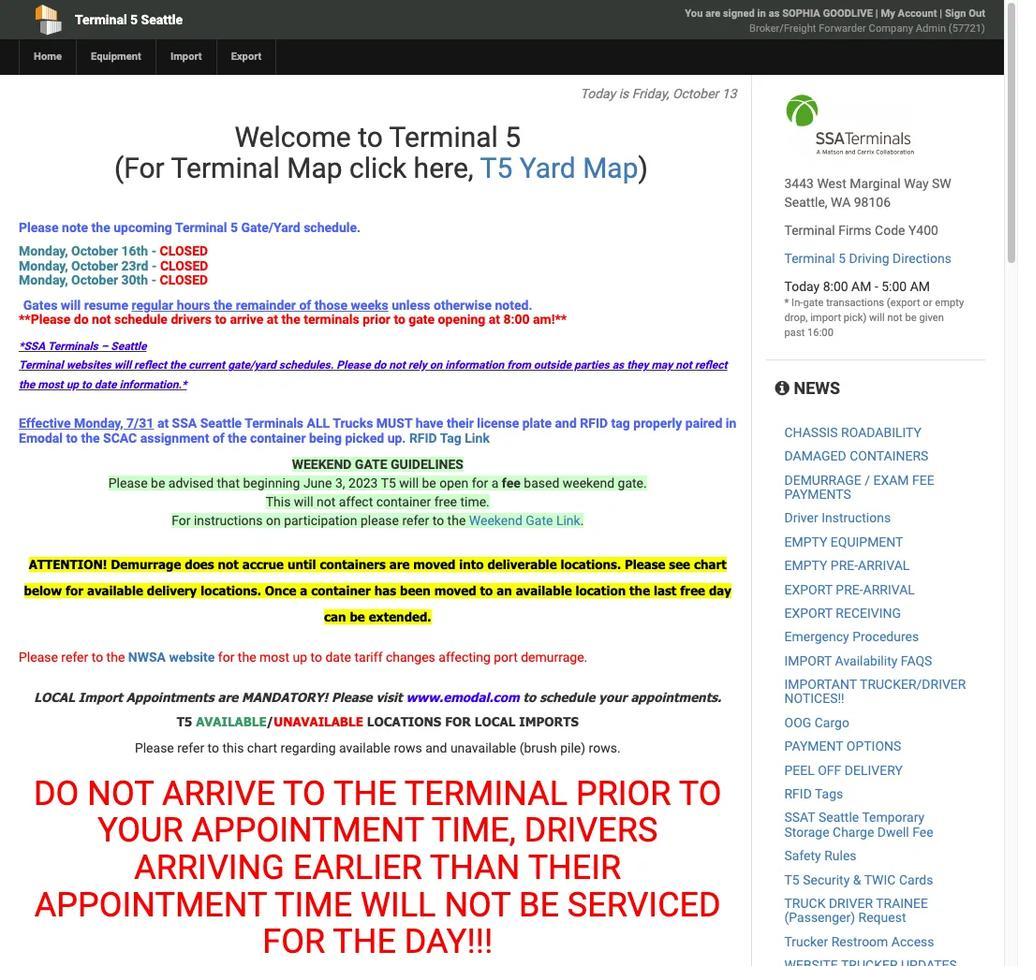 Task type: describe. For each thing, give the bounding box(es) containing it.
below
[[24, 583, 62, 598]]

weekend
[[469, 513, 522, 528]]

0 vertical spatial locations.
[[561, 557, 621, 572]]

not inside "attention! demurrage does not accrue until containers are moved into deliverable locations. please see chart below for available delivery locations. once a container has been moved to an available location the last free day can be extended."
[[218, 557, 239, 572]]

not left rely
[[389, 359, 405, 372]]

past
[[784, 327, 805, 339]]

today is friday, october 13
[[580, 86, 737, 101]]

the inside please note the upcoming terminal 5 gate/yard schedule. monday, october 16th - closed monday, october 23rd - closed monday, october 30th - closed
[[91, 220, 110, 235]]

dwell
[[877, 825, 909, 840]]

procedures
[[852, 630, 919, 645]]

at ssa seattle terminals all trucks must have their license plate and rfid tag properly paired in emodal to the scac assignment of the container being picked up.
[[19, 416, 737, 445]]

t5 inside chassis roadability damaged containers demurrage / exam fee payments driver instructions empty equipment empty pre-arrival export pre-arrival export receiving emergency procedures import availability faqs important trucker/driver notices!! oog cargo payment options peel off delivery rfid tags ssat seattle temporary storage charge dwell fee safety rules t5 security & twic cards truck driver trainee (passenger) request trucker restroom access
[[784, 873, 800, 888]]

driving
[[849, 251, 889, 266]]

1 map from the left
[[287, 152, 342, 185]]

please inside please note the upcoming terminal 5 gate/yard schedule. monday, october 16th - closed monday, october 23rd - closed monday, october 30th - closed
[[19, 220, 59, 235]]

weekend gate guidelines please be advised that beginning june 3, 2023 t5 will be open for a fee based weekend gate. this will not affect container free time. for instructions on participation please refer to the weekend gate link .
[[108, 457, 647, 528]]

demurrage.
[[521, 650, 588, 665]]

please inside "local import appointments are mandatory! please visit www.emodal.com to schedule your appointments. t5 available / unavailable locations for local imports"
[[332, 690, 372, 705]]

**please
[[19, 312, 71, 327]]

not right may
[[675, 359, 692, 372]]

demurrage
[[111, 557, 181, 572]]

5 left driving
[[838, 251, 846, 266]]

on inside the *ssa terminals – seattle terminal websites will reflect the current gate/yard schedules. please do not rely on information from outside parties as they may not reflect the most up to date information.*
[[430, 359, 442, 372]]

locations
[[367, 714, 441, 729]]

location
[[576, 583, 626, 598]]

temporary
[[862, 811, 925, 826]]

the left current
[[170, 359, 186, 372]]

today for today                                                                                                                                                                                                                                                                                                                                                                                                                                                                                                                                                                                                                                                                                                           8:00 am - 5:00 am * in-gate transactions (export or empty drop, import pick) will not be given past 16:00
[[784, 279, 820, 294]]

pick)
[[844, 312, 867, 324]]

seattle up 'import' link
[[141, 12, 183, 27]]

- right 30th
[[151, 273, 157, 288]]

note
[[62, 220, 88, 235]]

1 horizontal spatial local
[[475, 714, 515, 729]]

to inside "attention! demurrage does not accrue until containers are moved into deliverable locations. please see chart below for available delivery locations. once a container has been moved to an available location the last free day can be extended."
[[480, 583, 493, 598]]

0 vertical spatial the
[[333, 774, 397, 814]]

terminal 5 seattle link
[[19, 0, 405, 39]]

rely
[[408, 359, 427, 372]]

tariff
[[354, 650, 383, 665]]

(57721)
[[949, 22, 985, 35]]

october left the 13
[[672, 86, 719, 101]]

effective
[[19, 416, 71, 431]]

attention! demurrage does not accrue until containers are moved into deliverable locations. please see chart below for available delivery locations. once a container has been moved to an available location the last free day can be extended.
[[24, 557, 731, 625]]

to inside the *ssa terminals – seattle terminal websites will reflect the current gate/yard schedules. please do not rely on information from outside parties as they may not reflect the most up to date information.*
[[82, 378, 92, 391]]

to inside "local import appointments are mandatory! please visit www.emodal.com to schedule your appointments. t5 available / unavailable locations for local imports"
[[523, 690, 536, 705]]

nwsa
[[128, 650, 166, 665]]

given
[[919, 312, 944, 324]]

a inside weekend gate guidelines please be advised that beginning june 3, 2023 t5 will be open for a fee based weekend gate. this will not affect container free time. for instructions on participation please refer to the weekend gate link .
[[491, 476, 499, 491]]

- right 16th
[[151, 244, 157, 259]]

damaged containers link
[[784, 449, 929, 464]]

refer for please refer to this chart regarding available rows and unavailable (brush pile) rows.
[[177, 741, 204, 756]]

1 vertical spatial the
[[333, 923, 396, 962]]

container inside "at ssa seattle terminals all trucks must have their license plate and rfid tag properly paired in emodal to the scac assignment of the container being picked up."
[[250, 430, 306, 445]]

&
[[853, 873, 861, 888]]

1 vertical spatial appointment
[[34, 886, 267, 925]]

1 vertical spatial pre-
[[836, 582, 863, 597]]

faqs
[[901, 653, 932, 668]]

2 am from the left
[[910, 279, 930, 294]]

the inside "attention! demurrage does not accrue until containers are moved into deliverable locations. please see chart below for available delivery locations. once a container has been moved to an available location the last free day can be extended."
[[629, 583, 650, 598]]

0 vertical spatial pre-
[[831, 558, 858, 573]]

off
[[818, 763, 841, 778]]

0 horizontal spatial available
[[87, 583, 143, 598]]

will down guidelines
[[399, 476, 419, 491]]

will inside gates will resume regular hours the remainder of those weeks unless otherwise noted. **please do not schedule drivers to arrive at the terminals prior to gate opening at 8:00 am!**
[[61, 297, 81, 312]]

opening
[[438, 312, 486, 327]]

parties
[[574, 359, 609, 372]]

drivers
[[171, 312, 212, 327]]

instructions
[[194, 513, 263, 528]]

0 horizontal spatial rfid
[[409, 430, 437, 445]]

are inside "local import appointments are mandatory! please visit www.emodal.com to schedule your appointments. t5 available / unavailable locations for local imports"
[[218, 690, 238, 705]]

until
[[287, 557, 316, 572]]

will down 'june'
[[294, 494, 313, 509]]

october down note
[[71, 244, 118, 259]]

- inside today                                                                                                                                                                                                                                                                                                                                                                                                                                                                                                                                                                                                                                                                                                           8:00 am - 5:00 am * in-gate transactions (export or empty drop, import pick) will not be given past 16:00
[[875, 279, 878, 294]]

properly
[[633, 416, 682, 431]]

they
[[627, 359, 649, 372]]

do
[[34, 774, 79, 814]]

at inside "at ssa seattle terminals all trucks must have their license plate and rfid tag properly paired in emodal to the scac assignment of the container being picked up."
[[157, 416, 169, 431]]

2 horizontal spatial available
[[516, 583, 572, 598]]

payments
[[784, 487, 851, 502]]

as inside you are signed in as sophia goodlive | my account | sign out broker/freight forwarder company admin (57721)
[[769, 7, 780, 20]]

in inside you are signed in as sophia goodlive | my account | sign out broker/freight forwarder company admin (57721)
[[757, 7, 766, 20]]

this
[[222, 741, 244, 756]]

98106
[[854, 195, 891, 210]]

1 am from the left
[[851, 279, 871, 294]]

delivery
[[147, 583, 197, 598]]

must
[[376, 416, 412, 431]]

payment options link
[[784, 739, 901, 754]]

- right 23rd
[[152, 258, 157, 273]]

wa
[[831, 195, 851, 210]]

otherwise
[[434, 297, 492, 312]]

for inside "attention! demurrage does not accrue until containers are moved into deliverable locations. please see chart below for available delivery locations. once a container has been moved to an available location the last free day can be extended."
[[65, 583, 83, 598]]

gate
[[355, 457, 387, 472]]

for inside do not arrive to the terminal prior to your appointment time, drivers arriving earlier than their appointment time will not be serviced for the day!!!
[[262, 923, 325, 962]]

for inside "local import appointments are mandatory! please visit www.emodal.com to schedule your appointments. t5 available / unavailable locations for local imports"
[[445, 714, 471, 729]]

1 horizontal spatial at
[[267, 312, 278, 327]]

0 vertical spatial local
[[34, 690, 75, 705]]

earlier
[[293, 848, 422, 888]]

5 inside please note the upcoming terminal 5 gate/yard schedule. monday, october 16th - closed monday, october 23rd - closed monday, october 30th - closed
[[230, 220, 238, 235]]

equipment
[[831, 535, 903, 550]]

not inside gates will resume regular hours the remainder of those weeks unless otherwise noted. **please do not schedule drivers to arrive at the terminals prior to gate opening at 8:00 am!**
[[92, 312, 111, 327]]

terminal 5 driving directions
[[784, 251, 952, 266]]

1 reflect from the left
[[134, 359, 167, 372]]

not inside weekend gate guidelines please be advised that beginning june 3, 2023 t5 will be open for a fee based weekend gate. this will not affect container free time. for instructions on participation please refer to the weekend gate link .
[[317, 494, 336, 509]]

trucks
[[333, 416, 373, 431]]

the down *ssa
[[19, 378, 35, 391]]

to inside "at ssa seattle terminals all trucks must have their license plate and rfid tag properly paired in emodal to the scac assignment of the container being picked up."
[[66, 430, 78, 445]]

0 horizontal spatial chart
[[247, 741, 277, 756]]

my
[[881, 7, 895, 20]]

port
[[494, 650, 518, 665]]

roadability
[[841, 425, 922, 440]]

the left scac
[[81, 430, 100, 445]]

8:00 inside today                                                                                                                                                                                                                                                                                                                                                                                                                                                                                                                                                                                                                                                                                                           8:00 am - 5:00 am * in-gate transactions (export or empty drop, import pick) will not be given past 16:00
[[823, 279, 848, 294]]

october left 23rd
[[71, 258, 118, 273]]

the right the hours
[[214, 297, 232, 312]]

1 horizontal spatial import
[[170, 51, 202, 63]]

5 up equipment
[[130, 12, 138, 27]]

resume
[[84, 297, 128, 312]]

safety rules link
[[784, 849, 857, 864]]

export link
[[216, 39, 276, 75]]

0 horizontal spatial and
[[425, 741, 447, 756]]

2 closed from the top
[[160, 258, 208, 273]]

to left arrive
[[215, 312, 227, 327]]

0 vertical spatial not
[[87, 774, 154, 814]]

emergency procedures link
[[784, 630, 919, 645]]

see
[[669, 557, 690, 572]]

link inside weekend gate guidelines please be advised that beginning june 3, 2023 t5 will be open for a fee based weekend gate. this will not affect container free time. for instructions on participation please refer to the weekend gate link .
[[556, 513, 580, 528]]

t5 yard map link
[[480, 152, 638, 185]]

2 to from the left
[[679, 774, 722, 814]]

refer for please refer to the nwsa website for the most up to date tariff changes affecting port demurrage.
[[61, 650, 88, 665]]

in-
[[792, 297, 803, 309]]

please down appointments
[[135, 741, 174, 756]]

www.emodal.com
[[406, 690, 519, 705]]

date inside the *ssa terminals – seattle terminal websites will reflect the current gate/yard schedules. please do not rely on information from outside parties as they may not reflect the most up to date information.*
[[94, 378, 117, 391]]

cards
[[899, 873, 933, 888]]

8:00 inside gates will resume regular hours the remainder of those weeks unless otherwise noted. **please do not schedule drivers to arrive at the terminals prior to gate opening at 8:00 am!**
[[503, 312, 530, 327]]

import link
[[155, 39, 216, 75]]

schedule.
[[304, 220, 361, 235]]

october up resume
[[71, 273, 118, 288]]

to left this
[[208, 741, 219, 756]]

refer inside weekend gate guidelines please be advised that beginning june 3, 2023 t5 will be open for a fee based weekend gate. this will not affect container free time. for instructions on participation please refer to the weekend gate link .
[[402, 513, 429, 528]]

*ssa
[[19, 340, 45, 353]]

local import appointments are mandatory! please visit www.emodal.com to schedule your appointments. t5 available / unavailable locations for local imports
[[34, 690, 721, 729]]

gate.
[[618, 476, 647, 491]]

1 vertical spatial moved
[[434, 583, 476, 598]]

3443 west marginal way sw seattle, wa 98106
[[784, 176, 951, 210]]

affecting
[[439, 650, 491, 665]]

rules
[[824, 849, 857, 864]]

rows.
[[589, 741, 621, 756]]

5:00
[[882, 279, 907, 294]]

import
[[784, 653, 832, 668]]

be down guidelines
[[422, 476, 436, 491]]

1 horizontal spatial date
[[325, 650, 351, 665]]

forwarder
[[819, 22, 866, 35]]

to right the prior
[[394, 312, 405, 327]]

2 horizontal spatial at
[[489, 312, 500, 327]]

demurrage
[[784, 473, 861, 488]]

terminals
[[304, 312, 359, 327]]

arriving
[[134, 848, 285, 888]]

plate
[[522, 416, 552, 431]]

appointments.
[[631, 690, 721, 705]]

empty pre-arrival link
[[784, 558, 910, 573]]

arrive
[[162, 774, 275, 814]]

exam
[[873, 473, 909, 488]]

1 export from the top
[[784, 582, 833, 597]]

driver instructions link
[[784, 511, 891, 526]]

please inside weekend gate guidelines please be advised that beginning june 3, 2023 t5 will be open for a fee based weekend gate. this will not affect container free time. for instructions on participation please refer to the weekend gate link .
[[108, 476, 148, 491]]

and inside "at ssa seattle terminals all trucks must have their license plate and rfid tag properly paired in emodal to the scac assignment of the container being picked up."
[[555, 416, 577, 431]]

0 vertical spatial moved
[[413, 557, 456, 572]]

day
[[709, 583, 731, 598]]



Task type: vqa. For each thing, say whether or not it's contained in the screenshot.
english
no



Task type: locate. For each thing, give the bounding box(es) containing it.
the up that on the left of the page
[[228, 430, 247, 445]]

0 vertical spatial link
[[465, 430, 490, 445]]

0 vertical spatial appointment
[[192, 811, 424, 851]]

rfid inside chassis roadability damaged containers demurrage / exam fee payments driver instructions empty equipment empty pre-arrival export pre-arrival export receiving emergency procedures import availability faqs important trucker/driver notices!! oog cargo payment options peel off delivery rfid tags ssat seattle temporary storage charge dwell fee safety rules t5 security & twic cards truck driver trainee (passenger) request trucker restroom access
[[784, 787, 812, 802]]

rfid inside "at ssa seattle terminals all trucks must have their license plate and rfid tag properly paired in emodal to the scac assignment of the container being picked up."
[[580, 416, 608, 431]]

map up schedule.
[[287, 152, 342, 185]]

1 horizontal spatial rfid
[[580, 416, 608, 431]]

import inside "local import appointments are mandatory! please visit www.emodal.com to schedule your appointments. t5 available / unavailable locations for local imports"
[[78, 690, 123, 705]]

0 vertical spatial free
[[434, 494, 457, 509]]

1 to from the left
[[283, 774, 326, 814]]

in right signed
[[757, 7, 766, 20]]

moved up "been"
[[413, 557, 456, 572]]

to down websites
[[82, 378, 92, 391]]

1 horizontal spatial for
[[218, 650, 235, 665]]

1 horizontal spatial not
[[444, 886, 511, 925]]

for up time.
[[472, 476, 488, 491]]

1 vertical spatial 8:00
[[503, 312, 530, 327]]

not down (export
[[887, 312, 903, 324]]

2 horizontal spatial are
[[705, 7, 721, 20]]

1 horizontal spatial do
[[373, 359, 386, 372]]

am!**
[[533, 312, 567, 327]]

your
[[599, 690, 627, 705]]

pre- down "empty equipment" link
[[831, 558, 858, 573]]

terminal inside the *ssa terminals – seattle terminal websites will reflect the current gate/yard schedules. please do not rely on information from outside parties as they may not reflect the most up to date information.*
[[19, 359, 63, 372]]

5 right here,
[[505, 121, 521, 154]]

access
[[891, 935, 934, 950]]

link right 'gate'
[[556, 513, 580, 528]]

will inside today                                                                                                                                                                                                                                                                                                                                                                                                                                                                                                                                                                                                                                                                                                           8:00 am - 5:00 am * in-gate transactions (export or empty drop, import pick) will not be given past 16:00
[[869, 312, 885, 324]]

not inside today                                                                                                                                                                                                                                                                                                                                                                                                                                                                                                                                                                                                                                                                                                           8:00 am - 5:00 am * in-gate transactions (export or empty drop, import pick) will not be given past 16:00
[[887, 312, 903, 324]]

of
[[299, 297, 311, 312], [213, 430, 225, 445]]

receiving
[[836, 606, 901, 621]]

be right can
[[350, 610, 365, 625]]

gate inside gates will resume regular hours the remainder of those weeks unless otherwise noted. **please do not schedule drivers to arrive at the terminals prior to gate opening at 8:00 am!**
[[409, 312, 435, 327]]

0 vertical spatial most
[[38, 378, 63, 391]]

do inside gates will resume regular hours the remainder of those weeks unless otherwise noted. **please do not schedule drivers to arrive at the terminals prior to gate opening at 8:00 am!**
[[74, 312, 89, 327]]

0 horizontal spatial not
[[87, 774, 154, 814]]

news
[[790, 378, 840, 398]]

a left fee
[[491, 476, 499, 491]]

1 horizontal spatial 8:00
[[823, 279, 848, 294]]

do right **please
[[74, 312, 89, 327]]

attention!
[[29, 557, 107, 572]]

2023
[[348, 476, 378, 491]]

3 closed from the top
[[160, 273, 208, 288]]

container up can
[[311, 583, 371, 598]]

free inside weekend gate guidelines please be advised that beginning june 3, 2023 t5 will be open for a fee based weekend gate. this will not affect container free time. for instructions on participation please refer to the weekend gate link .
[[434, 494, 457, 509]]

fee
[[912, 473, 934, 488]]

chart inside "attention! demurrage does not accrue until containers are moved into deliverable locations. please see chart below for available delivery locations. once a container has been moved to an available location the last free day can be extended."
[[694, 557, 727, 572]]

2 vertical spatial are
[[218, 690, 238, 705]]

for
[[172, 513, 191, 528]]

t5 down appointments
[[177, 714, 192, 729]]

as left they
[[612, 359, 624, 372]]

2 horizontal spatial for
[[472, 476, 488, 491]]

1 | from the left
[[875, 7, 878, 20]]

8:00 up transactions
[[823, 279, 848, 294]]

0 horizontal spatial of
[[213, 430, 225, 445]]

0 horizontal spatial container
[[250, 430, 306, 445]]

date down websites
[[94, 378, 117, 391]]

schedule up imports
[[540, 690, 595, 705]]

a inside "attention! demurrage does not accrue until containers are moved into deliverable locations. please see chart below for available delivery locations. once a container has been moved to an available location the last free day can be extended."
[[300, 583, 308, 598]]

seattle,
[[784, 195, 828, 210]]

will right the gates
[[61, 297, 81, 312]]

1 horizontal spatial locations.
[[561, 557, 621, 572]]

0 vertical spatial arrival
[[858, 558, 910, 573]]

their
[[528, 848, 621, 888]]

import left appointments
[[78, 690, 123, 705]]

1 vertical spatial locations.
[[201, 583, 261, 598]]

are inside you are signed in as sophia goodlive | my account | sign out broker/freight forwarder company admin (57721)
[[705, 7, 721, 20]]

0 horizontal spatial do
[[74, 312, 89, 327]]

west
[[817, 176, 847, 191]]

june
[[303, 476, 332, 491]]

1 horizontal spatial gate
[[803, 297, 824, 309]]

2 horizontal spatial rfid
[[784, 787, 812, 802]]

0 vertical spatial schedule
[[114, 312, 168, 327]]

16:00
[[807, 327, 834, 339]]

click
[[349, 152, 407, 185]]

0 horizontal spatial date
[[94, 378, 117, 391]]

2 horizontal spatial container
[[376, 494, 431, 509]]

schedule
[[114, 312, 168, 327], [540, 690, 595, 705]]

0 vertical spatial a
[[491, 476, 499, 491]]

are inside "attention! demurrage does not accrue until containers are moved into deliverable locations. please see chart below for available delivery locations. once a container has been moved to an available location the last free day can be extended."
[[389, 557, 410, 572]]

2 reflect from the left
[[695, 359, 727, 372]]

available
[[196, 714, 267, 729]]

not right does in the left of the page
[[218, 557, 239, 572]]

/
[[865, 473, 870, 488], [267, 714, 274, 729]]

please refer to this chart regarding available rows and unavailable (brush pile) rows.
[[135, 741, 621, 756]]

the left nwsa
[[106, 650, 125, 665]]

1 horizontal spatial am
[[910, 279, 930, 294]]

payment
[[784, 739, 843, 754]]

day!!!
[[404, 923, 493, 962]]

1 vertical spatial today
[[784, 279, 820, 294]]

to inside weekend gate guidelines please be advised that beginning june 3, 2023 t5 will be open for a fee based weekend gate. this will not affect container free time. for instructions on participation please refer to the weekend gate link .
[[432, 513, 444, 528]]

locations. up location
[[561, 557, 621, 572]]

current
[[188, 359, 225, 372]]

do left rely
[[373, 359, 386, 372]]

1 vertical spatial up
[[293, 650, 307, 665]]

0 horizontal spatial for
[[262, 923, 325, 962]]

8:00 left am!** in the right top of the page
[[503, 312, 530, 327]]

the inside weekend gate guidelines please be advised that beginning june 3, 2023 t5 will be open for a fee based weekend gate. this will not affect container free time. for instructions on participation please refer to the weekend gate link .
[[447, 513, 466, 528]]

info circle image
[[775, 380, 790, 397]]

gate
[[803, 297, 824, 309], [409, 312, 435, 327]]

0 horizontal spatial on
[[266, 513, 281, 528]]

1 vertical spatial a
[[300, 583, 308, 598]]

of left those
[[299, 297, 311, 312]]

0 vertical spatial are
[[705, 7, 721, 20]]

rfid tags link
[[784, 787, 843, 802]]

sophia
[[782, 7, 820, 20]]

to down regarding
[[283, 774, 326, 814]]

signed
[[723, 7, 755, 20]]

be
[[519, 886, 559, 925]]

reflect
[[134, 359, 167, 372], [695, 359, 727, 372]]

0 horizontal spatial up
[[66, 378, 79, 391]]

0 horizontal spatial link
[[465, 430, 490, 445]]

in inside "at ssa seattle terminals all trucks must have their license plate and rfid tag properly paired in emodal to the scac assignment of the container being picked up."
[[726, 416, 737, 431]]

gate inside today                                                                                                                                                                                                                                                                                                                                                                                                                                                                                                                                                                                                                                                                                                           8:00 am - 5:00 am * in-gate transactions (export or empty drop, import pick) will not be given past 16:00
[[803, 297, 824, 309]]

0 horizontal spatial a
[[300, 583, 308, 598]]

to up imports
[[523, 690, 536, 705]]

2 vertical spatial container
[[311, 583, 371, 598]]

1 vertical spatial not
[[444, 886, 511, 925]]

t5 inside the welcome to terminal 5 (for terminal map click here, t5 yard map )
[[480, 152, 513, 185]]

link right tag
[[465, 430, 490, 445]]

be inside today                                                                                                                                                                                                                                                                                                                                                                                                                                                                                                                                                                                                                                                                                                           8:00 am - 5:00 am * in-gate transactions (export or empty drop, import pick) will not be given past 16:00
[[905, 312, 917, 324]]

to left nwsa
[[92, 650, 103, 665]]

does
[[185, 557, 214, 572]]

t5 left 'yard'
[[480, 152, 513, 185]]

1 horizontal spatial available
[[339, 741, 391, 756]]

not right do
[[87, 774, 154, 814]]

1 vertical spatial and
[[425, 741, 447, 756]]

terminal inside please note the upcoming terminal 5 gate/yard schedule. monday, october 16th - closed monday, october 23rd - closed monday, october 30th - closed
[[175, 220, 227, 235]]

prior
[[363, 312, 390, 327]]

gate
[[526, 513, 553, 528]]

are up has
[[389, 557, 410, 572]]

for inside weekend gate guidelines please be advised that beginning june 3, 2023 t5 will be open for a fee based weekend gate. this will not affect container free time. for instructions on participation please refer to the weekend gate link .
[[472, 476, 488, 491]]

appointment down your
[[34, 886, 267, 925]]

/ down mandatory!
[[267, 714, 274, 729]]

1 vertical spatial are
[[389, 557, 410, 572]]

pile)
[[560, 741, 586, 756]]

at left ssa
[[157, 416, 169, 431]]

gate left opening
[[409, 312, 435, 327]]

at right opening
[[489, 312, 500, 327]]

is
[[619, 86, 629, 101]]

seattle inside the *ssa terminals – seattle terminal websites will reflect the current gate/yard schedules. please do not rely on information from outside parties as they may not reflect the most up to date information.*
[[111, 340, 146, 353]]

1 vertical spatial arrival
[[863, 582, 915, 597]]

please down below
[[19, 650, 58, 665]]

refer left nwsa
[[61, 650, 88, 665]]

weekend
[[563, 476, 615, 491]]

restroom
[[831, 935, 888, 950]]

please right 'schedules.'
[[336, 359, 371, 372]]

tag
[[440, 430, 462, 445]]

2 empty from the top
[[784, 558, 827, 573]]

scac
[[103, 430, 137, 445]]

welcome to terminal 5 (for terminal map click here, t5 yard map )
[[107, 121, 648, 185]]

- left 5:00
[[875, 279, 878, 294]]

0 horizontal spatial am
[[851, 279, 871, 294]]

today for today is friday, october 13
[[580, 86, 616, 101]]

paired
[[685, 416, 722, 431]]

*
[[784, 297, 789, 309]]

0 horizontal spatial |
[[875, 7, 878, 20]]

1 vertical spatial terminals
[[245, 416, 304, 431]]

free inside "attention! demurrage does not accrue until containers are moved into deliverable locations. please see chart below for available delivery locations. once a container has been moved to an available location the last free day can be extended."
[[680, 583, 705, 598]]

charge
[[833, 825, 874, 840]]

export up emergency
[[784, 606, 833, 621]]

seattle right ssa
[[200, 416, 242, 431]]

seattle inside "at ssa seattle terminals all trucks must have their license plate and rfid tag properly paired in emodal to the scac assignment of the container being picked up."
[[200, 416, 242, 431]]

1 vertical spatial date
[[325, 650, 351, 665]]

the down time.
[[447, 513, 466, 528]]

0 horizontal spatial import
[[78, 690, 123, 705]]

to down 'open'
[[432, 513, 444, 528]]

0 vertical spatial for
[[445, 714, 471, 729]]

t5 inside "local import appointments are mandatory! please visit www.emodal.com to schedule your appointments. t5 available / unavailable locations for local imports"
[[177, 714, 192, 729]]

up down websites
[[66, 378, 79, 391]]

the down earlier
[[333, 923, 396, 962]]

most inside the *ssa terminals – seattle terminal websites will reflect the current gate/yard schedules. please do not rely on information from outside parties as they may not reflect the most up to date information.*
[[38, 378, 63, 391]]

home
[[34, 51, 62, 63]]

1 horizontal spatial /
[[865, 473, 870, 488]]

today up in-
[[784, 279, 820, 294]]

reflect right may
[[695, 359, 727, 372]]

please inside the *ssa terminals – seattle terminal websites will reflect the current gate/yard schedules. please do not rely on information from outside parties as they may not reflect the most up to date information.*
[[336, 359, 371, 372]]

0 horizontal spatial /
[[267, 714, 274, 729]]

1 vertical spatial container
[[376, 494, 431, 509]]

to up mandatory!
[[311, 650, 322, 665]]

0 vertical spatial date
[[94, 378, 117, 391]]

container left all
[[250, 430, 306, 445]]

0 vertical spatial /
[[865, 473, 870, 488]]

will inside the *ssa terminals – seattle terminal websites will reflect the current gate/yard schedules. please do not rely on information from outside parties as they may not reflect the most up to date information.*
[[114, 359, 131, 372]]

1 vertical spatial link
[[556, 513, 580, 528]]

do inside the *ssa terminals – seattle terminal websites will reflect the current gate/yard schedules. please do not rely on information from outside parties as they may not reflect the most up to date information.*
[[373, 359, 386, 372]]

2 export from the top
[[784, 606, 833, 621]]

(passenger)
[[784, 911, 855, 926]]

www.emodal.com link
[[406, 690, 519, 705]]

1 vertical spatial do
[[373, 359, 386, 372]]

oog
[[784, 715, 811, 730]]

empty down "empty equipment" link
[[784, 558, 827, 573]]

at right arrive
[[267, 312, 278, 327]]

schedule down 30th
[[114, 312, 168, 327]]

please note the upcoming terminal 5 gate/yard schedule. monday, october 16th - closed monday, october 23rd - closed monday, october 30th - closed
[[19, 220, 361, 288]]

refer right please
[[402, 513, 429, 528]]

5 left gate/yard
[[230, 220, 238, 235]]

rfid tag link
[[409, 430, 493, 445]]

pre- down 'empty pre-arrival' link
[[836, 582, 863, 597]]

information.*
[[119, 378, 187, 391]]

1 vertical spatial export
[[784, 606, 833, 621]]

0 horizontal spatial free
[[434, 494, 457, 509]]

home link
[[19, 39, 76, 75]]

of right ssa
[[213, 430, 225, 445]]

0 vertical spatial terminals
[[48, 340, 98, 353]]

safety
[[784, 849, 821, 864]]

/ inside "local import appointments are mandatory! please visit www.emodal.com to schedule your appointments. t5 available / unavailable locations for local imports"
[[267, 714, 274, 729]]

free down 'open'
[[434, 494, 457, 509]]

0 horizontal spatial schedule
[[114, 312, 168, 327]]

reflect up information.*
[[134, 359, 167, 372]]

terminal firms code y400
[[784, 223, 938, 238]]

terminals inside the *ssa terminals – seattle terminal websites will reflect the current gate/yard schedules. please do not rely on information from outside parties as they may not reflect the most up to date information.*
[[48, 340, 98, 353]]

1 vertical spatial most
[[259, 650, 290, 665]]

to inside the welcome to terminal 5 (for terminal map click here, t5 yard map )
[[358, 121, 383, 154]]

ssat seattle temporary storage charge dwell fee link
[[784, 811, 933, 840]]

0 horizontal spatial reflect
[[134, 359, 167, 372]]

be down (export
[[905, 312, 917, 324]]

cargo
[[815, 715, 849, 730]]

1 closed from the top
[[160, 244, 208, 259]]

on inside weekend gate guidelines please be advised that beginning june 3, 2023 t5 will be open for a fee based weekend gate. this will not affect container free time. for instructions on participation please refer to the weekend gate link .
[[266, 513, 281, 528]]

import down terminal 5 seattle link
[[170, 51, 202, 63]]

chart
[[694, 557, 727, 572], [247, 741, 277, 756]]

emodal
[[19, 430, 63, 445]]

terminal 5 seattle image
[[784, 94, 915, 155]]

please down scac
[[108, 476, 148, 491]]

of inside "at ssa seattle terminals all trucks must have their license plate and rfid tag properly paired in emodal to the scac assignment of the container being picked up."
[[213, 430, 225, 445]]

hours
[[177, 297, 210, 312]]

not up participation
[[317, 494, 336, 509]]

be left advised
[[151, 476, 165, 491]]

terminals inside "at ssa seattle terminals all trucks must have their license plate and rfid tag properly paired in emodal to the scac assignment of the container being picked up."
[[245, 416, 304, 431]]

1 horizontal spatial refer
[[177, 741, 204, 756]]

1 horizontal spatial schedule
[[540, 690, 595, 705]]

oog cargo link
[[784, 715, 849, 730]]

1 empty from the top
[[784, 535, 827, 550]]

1 vertical spatial schedule
[[540, 690, 595, 705]]

16th
[[121, 244, 148, 259]]

as up broker/freight
[[769, 7, 780, 20]]

on right rely
[[430, 359, 442, 372]]

mandatory!
[[242, 690, 328, 705]]

please inside "attention! demurrage does not accrue until containers are moved into deliverable locations. please see chart below for available delivery locations. once a container has been moved to an available location the last free day can be extended."
[[625, 557, 665, 572]]

2 | from the left
[[940, 7, 942, 20]]

gate up 'import'
[[803, 297, 824, 309]]

0 vertical spatial export
[[784, 582, 833, 597]]

0 horizontal spatial as
[[612, 359, 624, 372]]

and right rows
[[425, 741, 447, 756]]

containers
[[320, 557, 386, 572]]

/ inside chassis roadability damaged containers demurrage / exam fee payments driver instructions empty equipment empty pre-arrival export pre-arrival export receiving emergency procedures import availability faqs important trucker/driver notices!! oog cargo payment options peel off delivery rfid tags ssat seattle temporary storage charge dwell fee safety rules t5 security & twic cards truck driver trainee (passenger) request trucker restroom access
[[865, 473, 870, 488]]

be inside "attention! demurrage does not accrue until containers are moved into deliverable locations. please see chart below for available delivery locations. once a container has been moved to an available location the last free day can be extended."
[[350, 610, 365, 625]]

code
[[875, 223, 905, 238]]

moved down the into
[[434, 583, 476, 598]]

2 vertical spatial for
[[218, 650, 235, 665]]

deliverable
[[487, 557, 557, 572]]

t5 inside weekend gate guidelines please be advised that beginning june 3, 2023 t5 will be open for a fee based weekend gate. this will not affect container free time. for instructions on participation please refer to the weekend gate link .
[[381, 476, 396, 491]]

please left note
[[19, 220, 59, 235]]

in right paired
[[726, 416, 737, 431]]

up inside the *ssa terminals – seattle terminal websites will reflect the current gate/yard schedules. please do not rely on information from outside parties as they may not reflect the most up to date information.*
[[66, 378, 79, 391]]

0 vertical spatial import
[[170, 51, 202, 63]]

0 vertical spatial refer
[[402, 513, 429, 528]]

1 horizontal spatial map
[[583, 152, 638, 185]]

0 horizontal spatial for
[[65, 583, 83, 598]]

today inside today                                                                                                                                                                                                                                                                                                                                                                                                                                                                                                                                                                                                                                                                                                           8:00 am - 5:00 am * in-gate transactions (export or empty drop, import pick) will not be given past 16:00
[[784, 279, 820, 294]]

the up mandatory!
[[238, 650, 256, 665]]

remainder
[[236, 297, 296, 312]]

not
[[92, 312, 111, 327], [887, 312, 903, 324], [389, 359, 405, 372], [675, 359, 692, 372], [317, 494, 336, 509], [218, 557, 239, 572]]

date left tariff
[[325, 650, 351, 665]]

up up mandatory!
[[293, 650, 307, 665]]

the left terminals
[[282, 312, 300, 327]]

0 horizontal spatial locations.
[[201, 583, 261, 598]]

available down "local import appointments are mandatory! please visit www.emodal.com to schedule your appointments. t5 available / unavailable locations for local imports"
[[339, 741, 391, 756]]

1 vertical spatial import
[[78, 690, 123, 705]]

1 vertical spatial local
[[475, 714, 515, 729]]

1 horizontal spatial chart
[[694, 557, 727, 572]]

1 horizontal spatial most
[[259, 650, 290, 665]]

equipment
[[91, 51, 141, 63]]

0 horizontal spatial in
[[726, 416, 737, 431]]

company
[[869, 22, 913, 35]]

schedule inside "local import appointments are mandatory! please visit www.emodal.com to schedule your appointments. t5 available / unavailable locations for local imports"
[[540, 690, 595, 705]]

0 horizontal spatial most
[[38, 378, 63, 391]]

terminals
[[48, 340, 98, 353], [245, 416, 304, 431]]

arrival up receiving
[[863, 582, 915, 597]]

as inside the *ssa terminals – seattle terminal websites will reflect the current gate/yard schedules. please do not rely on information from outside parties as they may not reflect the most up to date information.*
[[612, 359, 624, 372]]

*ssa terminals – seattle terminal websites will reflect the current gate/yard schedules. please do not rely on information from outside parties as they may not reflect the most up to date information.*
[[19, 340, 727, 391]]

chart up the day
[[694, 557, 727, 572]]

t5 right 2023
[[381, 476, 396, 491]]

of inside gates will resume regular hours the remainder of those weeks unless otherwise noted. **please do not schedule drivers to arrive at the terminals prior to gate opening at 8:00 am!**
[[299, 297, 311, 312]]

options
[[846, 739, 901, 754]]

| left my
[[875, 7, 878, 20]]

container inside "attention! demurrage does not accrue until containers are moved into deliverable locations. please see chart below for available delivery locations. once a container has been moved to an available location the last free day can be extended."
[[311, 583, 371, 598]]

0 vertical spatial gate
[[803, 297, 824, 309]]

container inside weekend gate guidelines please be advised that beginning june 3, 2023 t5 will be open for a fee based weekend gate. this will not affect container free time. for instructions on participation please refer to the weekend gate link .
[[376, 494, 431, 509]]

1 horizontal spatial free
[[680, 583, 705, 598]]

seattle down tags
[[819, 811, 859, 826]]

0 horizontal spatial 8:00
[[503, 312, 530, 327]]

appointment up the time at left
[[192, 811, 424, 851]]

participation
[[284, 513, 357, 528]]

1 horizontal spatial a
[[491, 476, 499, 491]]

(for
[[114, 152, 165, 185]]

on down this
[[266, 513, 281, 528]]

map right 'yard'
[[583, 152, 638, 185]]

availability
[[835, 653, 898, 668]]

1 vertical spatial for
[[262, 923, 325, 962]]

twic
[[864, 873, 896, 888]]

5 inside the welcome to terminal 5 (for terminal map click here, t5 yard map )
[[505, 121, 521, 154]]

0 horizontal spatial at
[[157, 416, 169, 431]]

1 horizontal spatial are
[[389, 557, 410, 572]]

emergency
[[784, 630, 849, 645]]

seattle inside chassis roadability damaged containers demurrage / exam fee payments driver instructions empty equipment empty pre-arrival export pre-arrival export receiving emergency procedures import availability faqs important trucker/driver notices!! oog cargo payment options peel off delivery rfid tags ssat seattle temporary storage charge dwell fee safety rules t5 security & twic cards truck driver trainee (passenger) request trucker restroom access
[[819, 811, 859, 826]]

to right prior
[[679, 774, 722, 814]]

you are signed in as sophia goodlive | my account | sign out broker/freight forwarder company admin (57721)
[[685, 7, 985, 35]]

am up or at top right
[[910, 279, 930, 294]]

0 vertical spatial in
[[757, 7, 766, 20]]

last
[[654, 583, 677, 598]]

goodlive
[[823, 7, 873, 20]]

3,
[[335, 476, 345, 491]]

2 vertical spatial refer
[[177, 741, 204, 756]]

outside
[[534, 359, 571, 372]]

locations. down does in the left of the page
[[201, 583, 261, 598]]

1 horizontal spatial on
[[430, 359, 442, 372]]

available down deliverable
[[516, 583, 572, 598]]

1 vertical spatial chart
[[247, 741, 277, 756]]

2 map from the left
[[583, 152, 638, 185]]

or
[[923, 297, 932, 309]]

1 vertical spatial gate
[[409, 312, 435, 327]]

2 horizontal spatial refer
[[402, 513, 429, 528]]

1 horizontal spatial for
[[445, 714, 471, 729]]

not left be
[[444, 886, 511, 925]]

available down demurrage
[[87, 583, 143, 598]]

schedule inside gates will resume regular hours the remainder of those weeks unless otherwise noted. **please do not schedule drivers to arrive at the terminals prior to gate opening at 8:00 am!**
[[114, 312, 168, 327]]



